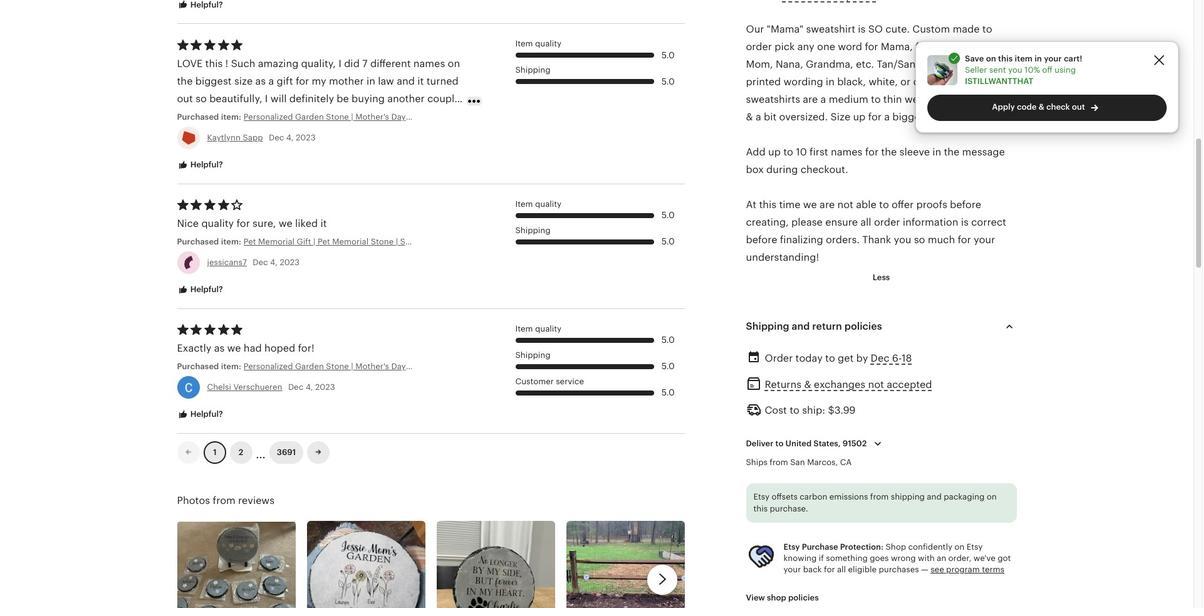 Task type: vqa. For each thing, say whether or not it's contained in the screenshot.
1st GOLD from the right
no



Task type: locate. For each thing, give the bounding box(es) containing it.
and up the another
[[397, 75, 415, 87]]

you
[[1009, 65, 1023, 75], [894, 234, 912, 245]]

your inside at this time we are not able to offer proofs before creating, please ensure all order information is correct before finalizing orders. thank you so much for your understanding!
[[974, 234, 996, 245]]

1 horizontal spatial mama,
[[975, 40, 1007, 52]]

are up oversized.
[[803, 93, 818, 105]]

0 vertical spatial order
[[746, 40, 772, 52]]

2 helpful? from the top
[[188, 285, 223, 294]]

0 vertical spatial we
[[804, 198, 817, 210]]

ca
[[840, 457, 852, 467]]

0 vertical spatial policies
[[845, 320, 882, 332]]

we left liked at left
[[279, 218, 293, 230]]

kaytlynn sapp link
[[207, 133, 263, 142]]

item:
[[221, 112, 241, 122], [221, 237, 241, 246], [221, 362, 241, 371]]

and inside shipping and return policies dropdown button
[[792, 320, 810, 332]]

2 item from the top
[[516, 199, 533, 208]]

0 vertical spatial all
[[861, 216, 872, 228]]

is inside our "mama" sweatshirt is so cute. custom made to order pick any one word for mama, for example mama, mom, nana, grandma, etc. tan/sand sweatshirt with 3d printed wording in black, white, or cream. our sweatshirts are a medium to thin weight and soft, comfy & a bit oversized. size up for a bigger more relaxed fit.
[[858, 23, 866, 35]]

0 horizontal spatial our
[[746, 23, 764, 35]]

2 vertical spatial item
[[516, 324, 533, 333]]

1 horizontal spatial etsy
[[784, 542, 800, 552]]

2 vertical spatial helpful?
[[188, 410, 223, 419]]

mama, down "cute."
[[881, 40, 913, 52]]

on up turned
[[448, 58, 460, 70]]

is inside at this time we are not able to offer proofs before creating, please ensure all order information is correct before finalizing orders. thank you so much for your understanding!
[[961, 216, 969, 228]]

helpful? button for exactly
[[168, 403, 232, 426]]

purchased item: up 'kaytlynn'
[[177, 112, 244, 122]]

helpful? down the jessicans7
[[188, 285, 223, 294]]

so
[[196, 93, 207, 105], [914, 234, 925, 245]]

2 item: from the top
[[221, 237, 241, 246]]

helpful? button down the jessicans7
[[168, 278, 232, 301]]

shipping and return policies
[[746, 320, 882, 332]]

returns & exchanges not accepted button
[[765, 375, 932, 394]]

0 horizontal spatial not
[[838, 198, 854, 210]]

1 horizontal spatial more
[[927, 111, 952, 123]]

is left so
[[858, 23, 866, 35]]

0 horizontal spatial before
[[746, 234, 778, 245]]

1 vertical spatial is
[[961, 216, 969, 228]]

for left the sleeve
[[865, 146, 879, 158]]

1 vertical spatial our
[[949, 76, 968, 87]]

family
[[221, 110, 250, 122]]

one
[[817, 40, 836, 52]]

0 vertical spatial 2023
[[296, 133, 316, 142]]

this left purchase.
[[754, 504, 768, 514]]

order inside at this time we are not able to offer proofs before creating, please ensure all order information is correct before finalizing orders. thank you so much for your understanding!
[[874, 216, 900, 228]]

up inside add up to 10 first names for the sleeve in the message box during checkout.
[[768, 146, 781, 158]]

you inside at this time we are not able to offer proofs before creating, please ensure all order information is correct before finalizing orders. thank you so much for your understanding!
[[894, 234, 912, 245]]

sweatshirt
[[806, 23, 856, 35], [925, 58, 974, 70]]

1 purchased from the top
[[177, 112, 219, 122]]

4 5.0 from the top
[[662, 236, 675, 246]]

in right the sleeve
[[933, 146, 942, 158]]

purchased up 'kaytlynn'
[[177, 112, 219, 122]]

in inside save on this item in your cart! seller sent you 10% off using istillwantthat
[[1035, 54, 1042, 63]]

we up please at the right top
[[804, 198, 817, 210]]

3 helpful? from the top
[[188, 410, 223, 419]]

etsy inside shop confidently on etsy knowing if something goes wrong with an order, we've got your back for all eligible purchases —
[[967, 542, 983, 552]]

0 vertical spatial helpful?
[[188, 160, 223, 169]]

i left the 'did' on the top left of page
[[339, 58, 342, 70]]

oversized.
[[780, 111, 828, 123]]

1 horizontal spatial with
[[977, 58, 998, 70]]

1 horizontal spatial up
[[853, 111, 866, 123]]

sent
[[990, 65, 1006, 75]]

2 horizontal spatial &
[[1039, 102, 1045, 112]]

this right at on the top right of the page
[[759, 198, 777, 210]]

purchased down exactly on the left of the page
[[177, 362, 219, 371]]

1 horizontal spatial is
[[961, 216, 969, 228]]

0 horizontal spatial more
[[193, 110, 218, 122]]

0 horizontal spatial etsy
[[754, 492, 770, 501]]

up right add
[[768, 146, 781, 158]]

jessicans7 link
[[207, 258, 247, 267]]

for inside add up to 10 first names for the sleeve in the message box during checkout.
[[865, 146, 879, 158]]

0 vertical spatial i
[[339, 58, 342, 70]]

in down grandma,
[[826, 76, 835, 87]]

3 item from the top
[[516, 324, 533, 333]]

1 horizontal spatial you
[[1009, 65, 1023, 75]]

more down the weight
[[927, 111, 952, 123]]

1 horizontal spatial sweatshirt
[[925, 58, 974, 70]]

2023 for verschueren
[[315, 383, 335, 392]]

1 vertical spatial it
[[321, 218, 327, 230]]

1 vertical spatial i
[[265, 93, 268, 105]]

did
[[344, 58, 360, 70]]

from left san
[[770, 457, 788, 467]]

2 purchased item: from the top
[[177, 237, 244, 246]]

0 horizontal spatial names
[[414, 58, 445, 70]]

1 horizontal spatial from
[[770, 457, 788, 467]]

medium
[[829, 93, 869, 105]]

0 horizontal spatial the
[[177, 75, 193, 87]]

your inside save on this item in your cart! seller sent you 10% off using istillwantthat
[[1044, 54, 1062, 63]]

item: for for
[[221, 237, 241, 246]]

purchased item:
[[177, 112, 244, 122], [177, 237, 244, 246], [177, 362, 244, 371]]

etsy for etsy purchase protection:
[[784, 542, 800, 552]]

with left 3d in the top of the page
[[977, 58, 998, 70]]

helpful? down chelsi
[[188, 410, 223, 419]]

1 horizontal spatial policies
[[845, 320, 882, 332]]

1 horizontal spatial 4,
[[286, 133, 294, 142]]

for!
[[298, 342, 314, 354]]

2 horizontal spatial 4,
[[306, 383, 313, 392]]

for
[[865, 40, 879, 52], [916, 40, 929, 52], [296, 75, 309, 87], [177, 110, 190, 122], [868, 111, 882, 123], [865, 146, 879, 158], [237, 218, 250, 230], [958, 234, 971, 245], [824, 565, 835, 574]]

as inside love this ! such amazing quality, i did 7 different names on the biggest size as a gift for my mother in law and it turned out so beautifully, i will definitely be buying another couple for more family members. definitely recommend!!
[[255, 75, 266, 87]]

this left !
[[205, 58, 223, 70]]

so inside love this ! such amazing quality, i did 7 different names on the biggest size as a gift for my mother in law and it turned out so beautifully, i will definitely be buying another couple for more family members. definitely recommend!!
[[196, 93, 207, 105]]

0 vertical spatial names
[[414, 58, 445, 70]]

3691 link
[[269, 441, 303, 464]]

1 vertical spatial your
[[974, 234, 996, 245]]

1 item from the top
[[516, 39, 533, 49]]

out down love
[[177, 93, 193, 105]]

0 vertical spatial so
[[196, 93, 207, 105]]

2 horizontal spatial from
[[871, 492, 889, 501]]

2 vertical spatial item:
[[221, 362, 241, 371]]

returns
[[765, 378, 802, 390]]

& right code
[[1039, 102, 1045, 112]]

2 vertical spatial 2023
[[315, 383, 335, 392]]

0 horizontal spatial all
[[837, 565, 846, 574]]

quality,
[[301, 58, 336, 70]]

correct
[[972, 216, 1007, 228]]

a down thin
[[885, 111, 890, 123]]

2 vertical spatial 4,
[[306, 383, 313, 392]]

so down biggest
[[196, 93, 207, 105]]

ships
[[746, 457, 768, 467]]

0 vertical spatial item
[[516, 39, 533, 49]]

dec
[[269, 133, 284, 142], [253, 258, 268, 267], [871, 352, 890, 364], [288, 383, 304, 392]]

order up mom,
[[746, 40, 772, 52]]

0 horizontal spatial policies
[[789, 593, 819, 602]]

10
[[796, 146, 807, 158]]

policies up by
[[845, 320, 882, 332]]

our down the seller
[[949, 76, 968, 87]]

pick
[[775, 40, 795, 52]]

helpful? for nice
[[188, 285, 223, 294]]

a left "medium"
[[821, 93, 826, 105]]

to right able
[[879, 198, 889, 210]]

shipping inside dropdown button
[[746, 320, 790, 332]]

on inside shop confidently on etsy knowing if something goes wrong with an order, we've got your back for all eligible purchases —
[[955, 542, 965, 552]]

1 horizontal spatial so
[[914, 234, 925, 245]]

etsy left offsets at the right bottom of the page
[[754, 492, 770, 501]]

something
[[826, 553, 868, 563]]

0 horizontal spatial from
[[213, 495, 236, 506]]

names
[[414, 58, 445, 70], [831, 146, 863, 158]]

1 vertical spatial up
[[768, 146, 781, 158]]

cost to ship: $ 3.99
[[765, 404, 856, 416]]

save
[[965, 54, 984, 63]]

from for san
[[770, 457, 788, 467]]

2023
[[296, 133, 316, 142], [280, 258, 300, 267], [315, 383, 335, 392]]

helpful? for exactly
[[188, 410, 223, 419]]

our
[[746, 23, 764, 35], [949, 76, 968, 87]]

3 purchased from the top
[[177, 362, 219, 371]]

0 vertical spatial before
[[950, 198, 982, 210]]

0 vertical spatial you
[[1009, 65, 1023, 75]]

before
[[950, 198, 982, 210], [746, 234, 778, 245]]

0 horizontal spatial out
[[177, 93, 193, 105]]

another
[[387, 93, 425, 105]]

names right 'first'
[[831, 146, 863, 158]]

save on this item in your cart! seller sent you 10% off using istillwantthat
[[965, 54, 1083, 86]]

for left my
[[296, 75, 309, 87]]

0 horizontal spatial i
[[265, 93, 268, 105]]

for down custom
[[916, 40, 929, 52]]

time
[[779, 198, 801, 210]]

item
[[516, 39, 533, 49], [516, 199, 533, 208], [516, 324, 533, 333]]

apply code & check out
[[992, 102, 1085, 112]]

a left gift
[[269, 75, 274, 87]]

and inside etsy offsets carbon emissions from shipping and packaging on this purchase.
[[927, 492, 942, 501]]

0 vertical spatial item:
[[221, 112, 241, 122]]

it right liked at left
[[321, 218, 327, 230]]

3 item quality from the top
[[516, 324, 562, 333]]

dec down members.
[[269, 133, 284, 142]]

sweatshirt down the example
[[925, 58, 974, 70]]

understanding!
[[746, 251, 819, 263]]

$
[[828, 404, 835, 416]]

1 horizontal spatial all
[[861, 216, 872, 228]]

wrong
[[891, 553, 916, 563]]

4, down for!
[[306, 383, 313, 392]]

a left bit
[[756, 111, 761, 123]]

1 vertical spatial purchased item:
[[177, 237, 244, 246]]

names up turned
[[414, 58, 445, 70]]

in inside our "mama" sweatshirt is so cute. custom made to order pick any one word for mama, for example mama, mom, nana, grandma, etc. tan/sand sweatshirt with 3d printed wording in black, white, or cream. our sweatshirts are a medium to thin weight and soft, comfy & a bit oversized. size up for a bigger more relaxed fit.
[[826, 76, 835, 87]]

1 vertical spatial order
[[874, 216, 900, 228]]

1 5.0 from the top
[[662, 50, 675, 60]]

for left family
[[177, 110, 190, 122]]

item quality
[[516, 39, 562, 49], [516, 199, 562, 208], [516, 324, 562, 333]]

to
[[983, 23, 993, 35], [871, 93, 881, 105], [784, 146, 794, 158], [879, 198, 889, 210], [826, 352, 835, 364], [790, 404, 800, 416], [776, 439, 784, 448]]

2023 for sapp
[[296, 133, 316, 142]]

the
[[177, 75, 193, 87], [882, 146, 897, 158], [944, 146, 960, 158]]

0 vertical spatial with
[[977, 58, 998, 70]]

0 vertical spatial as
[[255, 75, 266, 87]]

as right size
[[255, 75, 266, 87]]

2 helpful? button from the top
[[168, 278, 232, 301]]

the inside love this ! such amazing quality, i did 7 different names on the biggest size as a gift for my mother in law and it turned out so beautifully, i will definitely be buying another couple for more family members. definitely recommend!!
[[177, 75, 193, 87]]

item quality for nice quality for sure, we liked it
[[516, 199, 562, 208]]

we
[[804, 198, 817, 210], [279, 218, 293, 230], [227, 342, 241, 354]]

4, down sure,
[[270, 258, 278, 267]]

it left turned
[[418, 75, 424, 87]]

purchased item: for quality
[[177, 237, 244, 246]]

1 vertical spatial item
[[516, 199, 533, 208]]

all inside at this time we are not able to offer proofs before creating, please ensure all order information is correct before finalizing orders. thank you so much for your understanding!
[[861, 216, 872, 228]]

istillwantthat
[[965, 76, 1034, 86]]

you inside save on this item in your cart! seller sent you 10% off using istillwantthat
[[1009, 65, 1023, 75]]

with inside shop confidently on etsy knowing if something goes wrong with an order, we've got your back for all eligible purchases —
[[918, 553, 935, 563]]

order inside our "mama" sweatshirt is so cute. custom made to order pick any one word for mama, for example mama, mom, nana, grandma, etc. tan/sand sweatshirt with 3d printed wording in black, white, or cream. our sweatshirts are a medium to thin weight and soft, comfy & a bit oversized. size up for a bigger more relaxed fit.
[[746, 40, 772, 52]]

0 horizontal spatial up
[[768, 146, 781, 158]]

1 vertical spatial helpful?
[[188, 285, 223, 294]]

before down creating,
[[746, 234, 778, 245]]

and right shipping
[[927, 492, 942, 501]]

0 vertical spatial is
[[858, 23, 866, 35]]

shop confidently on etsy knowing if something goes wrong with an order, we've got your back for all eligible purchases —
[[784, 542, 1011, 574]]

1 vertical spatial 2023
[[280, 258, 300, 267]]

3 item: from the top
[[221, 362, 241, 371]]

for right the much
[[958, 234, 971, 245]]

2 item quality from the top
[[516, 199, 562, 208]]

dec right the jessicans7
[[253, 258, 268, 267]]

1 vertical spatial policies
[[789, 593, 819, 602]]

2 vertical spatial purchased
[[177, 362, 219, 371]]

2 purchased from the top
[[177, 237, 219, 246]]

0 horizontal spatial your
[[784, 565, 801, 574]]

order up thank
[[874, 216, 900, 228]]

program
[[947, 565, 980, 574]]

1 horizontal spatial &
[[804, 378, 811, 390]]

2 horizontal spatial we
[[804, 198, 817, 210]]

information
[[903, 216, 959, 228]]

etsy inside etsy offsets carbon emissions from shipping and packaging on this purchase.
[[754, 492, 770, 501]]

photos from reviews
[[177, 495, 275, 506]]

5.0
[[662, 50, 675, 60], [662, 76, 675, 86], [662, 210, 675, 220], [662, 236, 675, 246], [662, 335, 675, 345], [662, 361, 675, 371], [662, 387, 675, 397]]

to inside at this time we are not able to offer proofs before creating, please ensure all order information is correct before finalizing orders. thank you so much for your understanding!
[[879, 198, 889, 210]]

couple
[[427, 93, 460, 105]]

your down correct
[[974, 234, 996, 245]]

different
[[370, 58, 411, 70]]

purchased item: up chelsi
[[177, 362, 244, 371]]

cute.
[[886, 23, 910, 35]]

so down information
[[914, 234, 925, 245]]

1 horizontal spatial names
[[831, 146, 863, 158]]

& left bit
[[746, 111, 753, 123]]

0 horizontal spatial we
[[227, 342, 241, 354]]

for right back
[[824, 565, 835, 574]]

0 vertical spatial not
[[838, 198, 854, 210]]

before up correct
[[950, 198, 982, 210]]

up inside our "mama" sweatshirt is so cute. custom made to order pick any one word for mama, for example mama, mom, nana, grandma, etc. tan/sand sweatshirt with 3d printed wording in black, white, or cream. our sweatshirts are a medium to thin weight and soft, comfy & a bit oversized. size up for a bigger more relaxed fit.
[[853, 111, 866, 123]]

& right returns
[[804, 378, 811, 390]]

in
[[1035, 54, 1042, 63], [367, 75, 375, 87], [826, 76, 835, 87], [933, 146, 942, 158]]

policies right 'shop'
[[789, 593, 819, 602]]

etsy
[[754, 492, 770, 501], [784, 542, 800, 552], [967, 542, 983, 552]]

2 vertical spatial purchased item:
[[177, 362, 244, 371]]

"mama"
[[767, 23, 804, 35]]

4, down members.
[[286, 133, 294, 142]]

you right thank
[[894, 234, 912, 245]]

3 purchased item: from the top
[[177, 362, 244, 371]]

not down dec 6-18 button
[[868, 378, 884, 390]]

helpful? button down chelsi
[[168, 403, 232, 426]]

not up ensure
[[838, 198, 854, 210]]

as right exactly on the left of the page
[[214, 342, 225, 354]]

san
[[791, 457, 805, 467]]

protection:
[[840, 542, 884, 552]]

to left thin
[[871, 93, 881, 105]]

order
[[746, 40, 772, 52], [874, 216, 900, 228]]

0 horizontal spatial &
[[746, 111, 753, 123]]

for down "medium"
[[868, 111, 882, 123]]

policies inside button
[[789, 593, 819, 602]]

chelsi
[[207, 383, 231, 392]]

5 5.0 from the top
[[662, 335, 675, 345]]

sweatshirt up one
[[806, 23, 856, 35]]

etsy offsets carbon emissions from shipping and packaging on this purchase.
[[754, 492, 997, 514]]

item: down beautifully,
[[221, 112, 241, 122]]

1 horizontal spatial not
[[868, 378, 884, 390]]

i left will in the left top of the page
[[265, 93, 268, 105]]

with up —
[[918, 553, 935, 563]]

0 vertical spatial it
[[418, 75, 424, 87]]

see program terms
[[931, 565, 1005, 574]]

1 vertical spatial are
[[820, 198, 835, 210]]

for left sure,
[[237, 218, 250, 230]]

purchased item: for as
[[177, 362, 244, 371]]

our left "mama"
[[746, 23, 764, 35]]

1 vertical spatial you
[[894, 234, 912, 245]]

soft,
[[961, 93, 982, 105]]

the left the sleeve
[[882, 146, 897, 158]]

1 vertical spatial as
[[214, 342, 225, 354]]

0 vertical spatial sweatshirt
[[806, 23, 856, 35]]

apply
[[992, 102, 1015, 112]]

item: up jessicans7 link
[[221, 237, 241, 246]]

more up 'kaytlynn'
[[193, 110, 218, 122]]

this inside save on this item in your cart! seller sent you 10% off using istillwantthat
[[999, 54, 1013, 63]]

be
[[337, 93, 349, 105]]

1 purchased item: from the top
[[177, 112, 244, 122]]

in left law
[[367, 75, 375, 87]]

0 vertical spatial up
[[853, 111, 866, 123]]

up right size
[[853, 111, 866, 123]]

—
[[921, 565, 929, 574]]

helpful? button for nice
[[168, 278, 232, 301]]

0 horizontal spatial with
[[918, 553, 935, 563]]

1 horizontal spatial out
[[1072, 102, 1085, 112]]

2 vertical spatial your
[[784, 565, 801, 574]]

0 horizontal spatial as
[[214, 342, 225, 354]]

all down able
[[861, 216, 872, 228]]

in up 10%
[[1035, 54, 1042, 63]]

for down so
[[865, 40, 879, 52]]

2 vertical spatial item quality
[[516, 324, 562, 333]]

all down something at the bottom right of the page
[[837, 565, 846, 574]]

helpful? down 'kaytlynn'
[[188, 160, 223, 169]]

0 vertical spatial are
[[803, 93, 818, 105]]

check
[[1047, 102, 1070, 112]]

a
[[269, 75, 274, 87], [821, 93, 826, 105], [756, 111, 761, 123], [885, 111, 890, 123]]

your down knowing
[[784, 565, 801, 574]]

etsy up knowing
[[784, 542, 800, 552]]

this
[[999, 54, 1013, 63], [205, 58, 223, 70], [759, 198, 777, 210], [754, 504, 768, 514]]

more inside our "mama" sweatshirt is so cute. custom made to order pick any one word for mama, for example mama, mom, nana, grandma, etc. tan/sand sweatshirt with 3d printed wording in black, white, or cream. our sweatshirts are a medium to thin weight and soft, comfy & a bit oversized. size up for a bigger more relaxed fit.
[[927, 111, 952, 123]]

0 horizontal spatial order
[[746, 40, 772, 52]]

1 vertical spatial item:
[[221, 237, 241, 246]]

purchased item: up jessicans7 link
[[177, 237, 244, 246]]

1 vertical spatial helpful? button
[[168, 278, 232, 301]]

and inside love this ! such amazing quality, i did 7 different names on the biggest size as a gift for my mother in law and it turned out so beautifully, i will definitely be buying another couple for more family members. definitely recommend!!
[[397, 75, 415, 87]]

so inside at this time we are not able to offer proofs before creating, please ensure all order information is correct before finalizing orders. thank you so much for your understanding!
[[914, 234, 925, 245]]

1 vertical spatial we
[[279, 218, 293, 230]]

shipping
[[516, 65, 551, 75], [516, 225, 551, 235], [746, 320, 790, 332], [516, 350, 551, 360]]

from right photos
[[213, 495, 236, 506]]

purchased down "nice" at top left
[[177, 237, 219, 246]]

on up order,
[[955, 542, 965, 552]]

are inside our "mama" sweatshirt is so cute. custom made to order pick any one word for mama, for example mama, mom, nana, grandma, etc. tan/sand sweatshirt with 3d printed wording in black, white, or cream. our sweatshirts are a medium to thin weight and soft, comfy & a bit oversized. size up for a bigger more relaxed fit.
[[803, 93, 818, 105]]

0 horizontal spatial mama,
[[881, 40, 913, 52]]

apply code & check out link
[[928, 95, 1167, 121]]

6-
[[892, 352, 902, 364]]

bit
[[764, 111, 777, 123]]

checkout.
[[801, 163, 848, 175]]

0 vertical spatial purchased
[[177, 112, 219, 122]]

91502
[[843, 439, 867, 448]]

etsy for etsy offsets carbon emissions from shipping and packaging on this purchase.
[[754, 492, 770, 501]]

item quality for exactly as we had hoped for!
[[516, 324, 562, 333]]

1 vertical spatial all
[[837, 565, 846, 574]]

1 horizontal spatial order
[[874, 216, 900, 228]]

3 helpful? button from the top
[[168, 403, 232, 426]]

1 vertical spatial before
[[746, 234, 778, 245]]

item: down exactly as we had hoped for!
[[221, 362, 241, 371]]

on right packaging
[[987, 492, 997, 501]]

get
[[838, 352, 854, 364]]

for inside at this time we are not able to offer proofs before creating, please ensure all order information is correct before finalizing orders. thank you so much for your understanding!
[[958, 234, 971, 245]]

1 vertical spatial names
[[831, 146, 863, 158]]

mama, up save
[[975, 40, 1007, 52]]

0 vertical spatial our
[[746, 23, 764, 35]]

item: for we
[[221, 362, 241, 371]]

to left united
[[776, 439, 784, 448]]

etsy up we've
[[967, 542, 983, 552]]



Task type: describe. For each thing, give the bounding box(es) containing it.
made
[[953, 23, 980, 35]]

sleeve
[[900, 146, 930, 158]]

carbon
[[800, 492, 828, 501]]

0 horizontal spatial sweatshirt
[[806, 23, 856, 35]]

this inside etsy offsets carbon emissions from shipping and packaging on this purchase.
[[754, 504, 768, 514]]

shop
[[886, 542, 906, 552]]

out inside love this ! such amazing quality, i did 7 different names on the biggest size as a gift for my mother in law and it turned out so beautifully, i will definitely be buying another couple for more family members. definitely recommend!!
[[177, 93, 193, 105]]

offer
[[892, 198, 914, 210]]

1 horizontal spatial we
[[279, 218, 293, 230]]

with inside our "mama" sweatshirt is so cute. custom made to order pick any one word for mama, for example mama, mom, nana, grandma, etc. tan/sand sweatshirt with 3d printed wording in black, white, or cream. our sweatshirts are a medium to thin weight and soft, comfy & a bit oversized. size up for a bigger more relaxed fit.
[[977, 58, 998, 70]]

purchased for exactly
[[177, 362, 219, 371]]

example
[[932, 40, 973, 52]]

fit.
[[992, 111, 1005, 123]]

turned
[[427, 75, 459, 87]]

on inside save on this item in your cart! seller sent you 10% off using istillwantthat
[[986, 54, 997, 63]]

nice quality for sure, we liked it
[[177, 218, 327, 230]]

and inside our "mama" sweatshirt is so cute. custom made to order pick any one word for mama, for example mama, mom, nana, grandma, etc. tan/sand sweatshirt with 3d printed wording in black, white, or cream. our sweatshirts are a medium to thin weight and soft, comfy & a bit oversized. size up for a bigger more relaxed fit.
[[940, 93, 958, 105]]

my
[[312, 75, 326, 87]]

4, for verschueren
[[306, 383, 313, 392]]

shipping for chelsi verschueren dec 4, 2023
[[516, 350, 551, 360]]

names inside love this ! such amazing quality, i did 7 different names on the biggest size as a gift for my mother in law and it turned out so beautifully, i will definitely be buying another couple for more family members. definitely recommend!!
[[414, 58, 445, 70]]

definitely
[[303, 110, 349, 122]]

shipping for kaytlynn sapp dec 4, 2023
[[516, 65, 551, 75]]

not inside at this time we are not able to offer proofs before creating, please ensure all order information is correct before finalizing orders. thank you so much for your understanding!
[[838, 198, 854, 210]]

reviews
[[238, 495, 275, 506]]

all inside shop confidently on etsy knowing if something goes wrong with an order, we've got your back for all eligible purchases —
[[837, 565, 846, 574]]

beautifully,
[[209, 93, 262, 105]]

proofs
[[917, 198, 948, 210]]

photos
[[177, 495, 210, 506]]

view shop policies
[[746, 593, 819, 602]]

accepted
[[887, 378, 932, 390]]

0 horizontal spatial it
[[321, 218, 327, 230]]

customer service
[[516, 377, 584, 386]]

names inside add up to 10 first names for the sleeve in the message box during checkout.
[[831, 146, 863, 158]]

confidently
[[909, 542, 953, 552]]

liked
[[295, 218, 318, 230]]

your inside shop confidently on etsy knowing if something goes wrong with an order, we've got your back for all eligible purchases —
[[784, 565, 801, 574]]

1 horizontal spatial before
[[950, 198, 982, 210]]

a inside love this ! such amazing quality, i did 7 different names on the biggest size as a gift for my mother in law and it turned out so beautifully, i will definitely be buying another couple for more family members. definitely recommend!!
[[269, 75, 274, 87]]

out inside apply code & check out link
[[1072, 102, 1085, 112]]

to right cost at the right bottom
[[790, 404, 800, 416]]

on inside etsy offsets carbon emissions from shipping and packaging on this purchase.
[[987, 492, 997, 501]]

terms
[[982, 565, 1005, 574]]

jessicans7
[[207, 258, 247, 267]]

love
[[177, 58, 203, 70]]

buying
[[352, 93, 385, 105]]

1 mama, from the left
[[881, 40, 913, 52]]

are inside at this time we are not able to offer proofs before creating, please ensure all order information is correct before finalizing orders. thank you so much for your understanding!
[[820, 198, 835, 210]]

sapp
[[243, 133, 263, 142]]

eligible
[[848, 565, 877, 574]]

this inside love this ! such amazing quality, i did 7 different names on the biggest size as a gift for my mother in law and it turned out so beautifully, i will definitely be buying another couple for more family members. definitely recommend!!
[[205, 58, 223, 70]]

…
[[256, 442, 266, 462]]

exactly as we had hoped for!
[[177, 342, 314, 354]]

2 horizontal spatial the
[[944, 146, 960, 158]]

off
[[1043, 65, 1053, 75]]

our "mama" sweatshirt is so cute. custom made to order pick any one word for mama, for example mama, mom, nana, grandma, etc. tan/sand sweatshirt with 3d printed wording in black, white, or cream. our sweatshirts are a medium to thin weight and soft, comfy & a bit oversized. size up for a bigger more relaxed fit.
[[746, 23, 1015, 123]]

chelsi verschueren link
[[207, 383, 282, 392]]

if
[[819, 553, 824, 563]]

in inside add up to 10 first names for the sleeve in the message box during checkout.
[[933, 146, 942, 158]]

word
[[838, 40, 862, 52]]

from for reviews
[[213, 495, 236, 506]]

from inside etsy offsets carbon emissions from shipping and packaging on this purchase.
[[871, 492, 889, 501]]

kaytlynn sapp dec 4, 2023
[[207, 133, 316, 142]]

1 horizontal spatial i
[[339, 58, 342, 70]]

this inside at this time we are not able to offer proofs before creating, please ensure all order information is correct before finalizing orders. thank you so much for your understanding!
[[759, 198, 777, 210]]

sweatshirts
[[746, 93, 800, 105]]

2 mama, from the left
[[975, 40, 1007, 52]]

shipping and return policies button
[[735, 311, 1028, 341]]

to right made at the top of page
[[983, 23, 993, 35]]

thank
[[863, 234, 892, 245]]

returns & exchanges not accepted
[[765, 378, 932, 390]]

offsets
[[772, 492, 798, 501]]

customer
[[516, 377, 554, 386]]

jessicans7 dec 4, 2023
[[207, 258, 300, 267]]

tan/sand
[[877, 58, 922, 70]]

4, for sapp
[[286, 133, 294, 142]]

etsy purchase protection:
[[784, 542, 884, 552]]

finalizing
[[780, 234, 824, 245]]

see
[[931, 565, 944, 574]]

not inside button
[[868, 378, 884, 390]]

& inside our "mama" sweatshirt is so cute. custom made to order pick any one word for mama, for example mama, mom, nana, grandma, etc. tan/sand sweatshirt with 3d printed wording in black, white, or cream. our sweatshirts are a medium to thin weight and soft, comfy & a bit oversized. size up for a bigger more relaxed fit.
[[746, 111, 753, 123]]

deliver to united states, 91502 button
[[737, 430, 895, 457]]

1 horizontal spatial our
[[949, 76, 968, 87]]

less button
[[864, 266, 900, 289]]

thin
[[884, 93, 902, 105]]

packaging
[[944, 492, 985, 501]]

view shop policies button
[[737, 587, 828, 608]]

1 horizontal spatial the
[[882, 146, 897, 158]]

for inside shop confidently on etsy knowing if something goes wrong with an order, we've got your back for all eligible purchases —
[[824, 565, 835, 574]]

item for nice quality for sure, we liked it
[[516, 199, 533, 208]]

at this time we are not able to offer proofs before creating, please ensure all order information is correct before finalizing orders. thank you so much for your understanding!
[[746, 198, 1007, 263]]

got
[[998, 553, 1011, 563]]

mother
[[329, 75, 364, 87]]

quality for chelsi verschueren dec 4, 2023
[[535, 324, 562, 333]]

quality for jessicans7 dec 4, 2023
[[535, 199, 562, 208]]

dec left 6-
[[871, 352, 890, 364]]

size
[[234, 75, 253, 87]]

18
[[902, 352, 912, 364]]

1
[[213, 447, 216, 457]]

purchased for nice
[[177, 237, 219, 246]]

using
[[1055, 65, 1076, 75]]

item for exactly as we had hoped for!
[[516, 324, 533, 333]]

we inside at this time we are not able to offer proofs before creating, please ensure all order information is correct before finalizing orders. thank you so much for your understanding!
[[804, 198, 817, 210]]

dec right verschueren
[[288, 383, 304, 392]]

policies inside dropdown button
[[845, 320, 882, 332]]

hoped
[[264, 342, 295, 354]]

1 vertical spatial 4,
[[270, 258, 278, 267]]

3 5.0 from the top
[[662, 210, 675, 220]]

to left get
[[826, 352, 835, 364]]

an
[[937, 553, 947, 563]]

more inside love this ! such amazing quality, i did 7 different names on the biggest size as a gift for my mother in law and it turned out so beautifully, i will definitely be buying another couple for more family members. definitely recommend!!
[[193, 110, 218, 122]]

amazing
[[258, 58, 299, 70]]

we've
[[974, 553, 996, 563]]

on inside love this ! such amazing quality, i did 7 different names on the biggest size as a gift for my mother in law and it turned out so beautifully, i will definitely be buying another couple for more family members. definitely recommend!!
[[448, 58, 460, 70]]

purchase
[[802, 542, 838, 552]]

& inside button
[[804, 378, 811, 390]]

1 vertical spatial sweatshirt
[[925, 58, 974, 70]]

it inside love this ! such amazing quality, i did 7 different names on the biggest size as a gift for my mother in law and it turned out so beautifully, i will definitely be buying another couple for more family members. definitely recommend!!
[[418, 75, 424, 87]]

kaytlynn
[[207, 133, 241, 142]]

grandma,
[[806, 58, 854, 70]]

exchanges
[[814, 378, 866, 390]]

able
[[856, 198, 877, 210]]

verschueren
[[233, 383, 282, 392]]

1 helpful? from the top
[[188, 160, 223, 169]]

today
[[796, 352, 823, 364]]

3d
[[1000, 58, 1013, 70]]

2 5.0 from the top
[[662, 76, 675, 86]]

white,
[[869, 76, 898, 87]]

1 helpful? button from the top
[[168, 154, 232, 176]]

goes
[[870, 553, 889, 563]]

states,
[[814, 439, 841, 448]]

printed
[[746, 76, 781, 87]]

deliver
[[746, 439, 774, 448]]

6 5.0 from the top
[[662, 361, 675, 371]]

7 5.0 from the top
[[662, 387, 675, 397]]

return
[[813, 320, 842, 332]]

to inside add up to 10 first names for the sleeve in the message box during checkout.
[[784, 146, 794, 158]]

cost
[[765, 404, 787, 416]]

order
[[765, 352, 793, 364]]

marcos,
[[807, 457, 838, 467]]

during
[[767, 163, 798, 175]]

quality for kaytlynn sapp dec 4, 2023
[[535, 39, 562, 49]]

emissions
[[830, 492, 868, 501]]

biggest
[[195, 75, 232, 87]]

in inside love this ! such amazing quality, i did 7 different names on the biggest size as a gift for my mother in law and it turned out so beautifully, i will definitely be buying another couple for more family members. definitely recommend!!
[[367, 75, 375, 87]]

shipping for jessicans7 dec 4, 2023
[[516, 225, 551, 235]]

order today to get by dec 6-18
[[765, 352, 912, 364]]

purchases
[[879, 565, 919, 574]]

1 item quality from the top
[[516, 39, 562, 49]]

sure,
[[253, 218, 276, 230]]

to inside dropdown button
[[776, 439, 784, 448]]

!
[[225, 58, 228, 70]]

1 item: from the top
[[221, 112, 241, 122]]

purchase.
[[770, 504, 809, 514]]

will
[[271, 93, 287, 105]]



